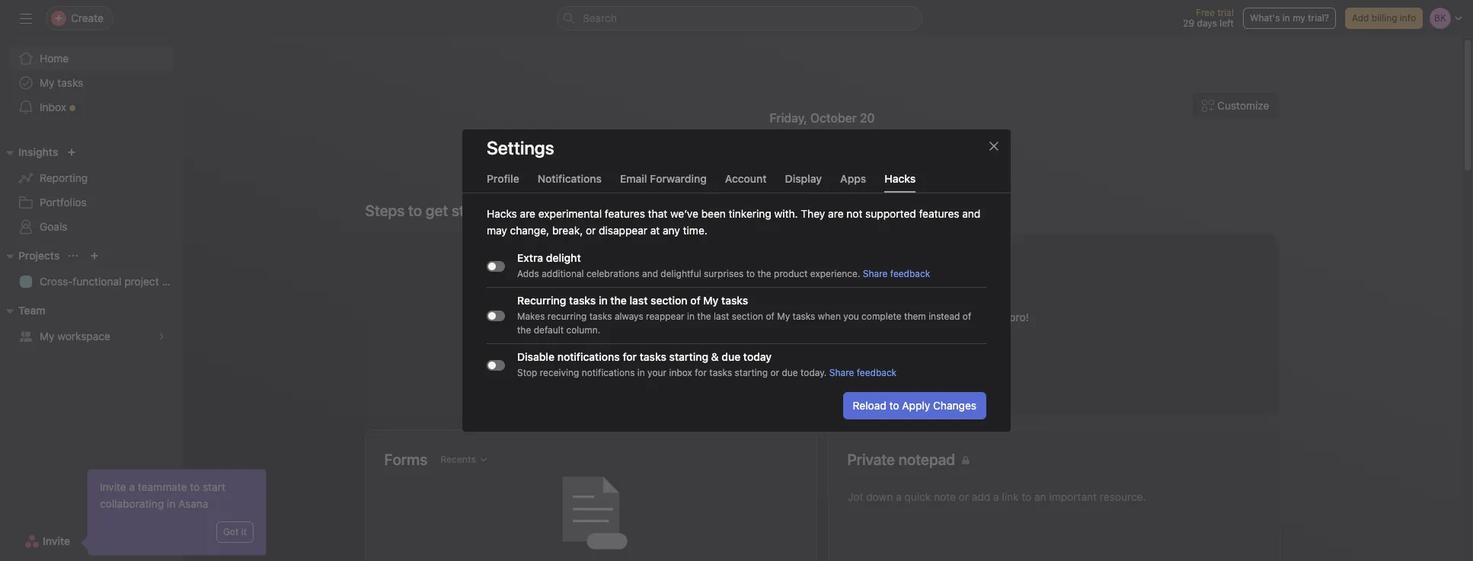 Task type: vqa. For each thing, say whether or not it's contained in the screenshot.
the topmost Brad
yes



Task type: locate. For each thing, give the bounding box(es) containing it.
makes
[[517, 311, 545, 322]]

section up reappear
[[651, 294, 688, 307]]

invite inside invite a teammate to start collaborating in asana got it
[[100, 481, 126, 494]]

starting up inbox
[[669, 351, 709, 363]]

my up completed
[[704, 294, 719, 307]]

steps to get started
[[365, 202, 501, 219]]

hacks for hacks
[[885, 172, 916, 185]]

0 horizontal spatial asana
[[178, 498, 208, 511]]

brad inside friday, october 20 good afternoon, brad
[[885, 130, 934, 158]]

projects
[[18, 249, 60, 262]]

hacks inside hacks are experimental features that we've been tinkering with. they are not supported features and may change, break, or disappear at any time.
[[487, 207, 517, 220]]

0 vertical spatial feedback
[[891, 268, 931, 280]]

1 vertical spatial switch
[[487, 311, 505, 321]]

0 horizontal spatial brad
[[731, 280, 769, 302]]

or right break,
[[586, 224, 596, 237]]

projects element
[[0, 242, 183, 297]]

feedback up your way!
[[891, 268, 931, 280]]

delightful
[[661, 268, 702, 280]]

hide sidebar image
[[20, 12, 32, 24]]

what's in my trial? button
[[1243, 8, 1336, 29]]

tasks
[[57, 76, 83, 89], [569, 294, 596, 307], [722, 294, 748, 307], [590, 311, 612, 322], [793, 311, 816, 322], [640, 351, 667, 363], [710, 367, 732, 379]]

for down unlock more steps
[[695, 367, 707, 379]]

3 switch from the top
[[487, 360, 505, 371]]

last
[[630, 294, 648, 307], [714, 311, 729, 322]]

hacks for hacks are experimental features that we've been tinkering with. they are not supported features and may change, break, or disappear at any time.
[[487, 207, 517, 220]]

adds
[[517, 268, 539, 280]]

1 horizontal spatial features
[[919, 207, 960, 220]]

up
[[884, 192, 897, 205]]

hacks button
[[885, 172, 916, 193]]

&
[[711, 351, 719, 363]]

teams element
[[0, 297, 183, 352]]

my up inbox
[[40, 76, 55, 89]]

1 vertical spatial asana
[[178, 498, 208, 511]]

1 horizontal spatial or
[[771, 367, 780, 379]]

to left apply
[[890, 399, 900, 412]]

or down today
[[771, 367, 780, 379]]

of right instead
[[963, 311, 972, 322]]

reappear
[[646, 311, 685, 322]]

switch
[[487, 261, 505, 272], [487, 311, 505, 321], [487, 360, 505, 371]]

team button
[[0, 302, 45, 320]]

more right 0
[[818, 192, 843, 205]]

2 vertical spatial switch
[[487, 360, 505, 371]]

share
[[863, 268, 888, 280], [830, 367, 854, 379]]

switch left adds
[[487, 261, 505, 272]]

0 horizontal spatial starting
[[669, 351, 709, 363]]

instead
[[929, 311, 960, 322]]

afternoon,
[[774, 130, 880, 158]]

disable notifications for tasks starting & due today stop receiving notifications in your inbox for tasks starting or due today. share feedback
[[517, 351, 897, 379]]

0 vertical spatial more
[[818, 192, 843, 205]]

functional
[[73, 275, 122, 288]]

to right the surprises
[[747, 268, 755, 280]]

change,
[[510, 224, 550, 237]]

global element
[[0, 37, 183, 129]]

features right supported
[[919, 207, 960, 220]]

last up always
[[630, 294, 648, 307]]

0 vertical spatial last
[[630, 294, 648, 307]]

email forwarding
[[620, 172, 707, 185]]

you've
[[653, 311, 686, 324]]

in left your
[[638, 367, 645, 379]]

unlock more steps
[[663, 352, 755, 365]]

to right going
[[907, 311, 917, 324]]

search
[[583, 11, 617, 24]]

1 vertical spatial brad
[[731, 280, 769, 302]]

1 horizontal spatial brad
[[885, 130, 934, 158]]

more inside button
[[700, 352, 725, 365]]

them
[[905, 311, 926, 322]]

completed
[[689, 311, 741, 324]]

brad down the surprises
[[731, 280, 769, 302]]

home
[[40, 52, 69, 65]]

1 switch from the top
[[487, 261, 505, 272]]

october
[[811, 111, 857, 125]]

are left the not
[[828, 207, 844, 220]]

in left my
[[1283, 12, 1291, 24]]

share feedback link
[[863, 268, 931, 280], [830, 367, 897, 379]]

last down job
[[714, 311, 729, 322]]

1 vertical spatial and
[[642, 268, 658, 280]]

1 horizontal spatial last
[[714, 311, 729, 322]]

invite a teammate to start collaborating in asana tooltip
[[83, 470, 266, 555]]

forms
[[384, 451, 428, 469]]

the inside 'extra delight adds additional celebrations and delightful surprises to the product experience. share feedback'
[[758, 268, 772, 280]]

workspace
[[57, 330, 110, 343]]

search button
[[557, 6, 923, 30]]

account button
[[725, 172, 767, 193]]

hacks are experimental features that we've been tinkering with. they are not supported features and may change, break, or disappear at any time.
[[487, 207, 981, 237]]

0 vertical spatial switch
[[487, 261, 505, 272]]

team
[[18, 304, 45, 317]]

0 vertical spatial and
[[963, 207, 981, 220]]

hacks up up
[[885, 172, 916, 185]]

in inside invite a teammate to start collaborating in asana got it
[[167, 498, 175, 511]]

starting down today
[[735, 367, 768, 379]]

0 horizontal spatial more
[[700, 352, 725, 365]]

feedback inside 'extra delight adds additional celebrations and delightful surprises to the product experience. share feedback'
[[891, 268, 931, 280]]

switch left makes
[[487, 311, 505, 321]]

0 vertical spatial hacks
[[885, 172, 916, 185]]

0 vertical spatial brad
[[885, 130, 934, 158]]

0 vertical spatial due
[[722, 351, 741, 363]]

0 horizontal spatial of
[[691, 294, 701, 307]]

1 vertical spatial for
[[695, 367, 707, 379]]

asana down start
[[178, 498, 208, 511]]

the left product
[[758, 268, 772, 280]]

1 horizontal spatial section
[[732, 311, 764, 322]]

inbox
[[40, 101, 66, 114]]

my workspace link
[[9, 325, 174, 349]]

0 vertical spatial share
[[863, 268, 888, 280]]

switch left stop
[[487, 360, 505, 371]]

to inside beginner 0 more to level up
[[846, 192, 856, 205]]

0 horizontal spatial and
[[642, 268, 658, 280]]

private
[[848, 451, 895, 469]]

for down always
[[623, 351, 637, 363]]

what's in my trial?
[[1250, 12, 1330, 24]]

inbox
[[669, 367, 693, 379]]

1 vertical spatial share feedback link
[[830, 367, 897, 379]]

share inside 'extra delight adds additional celebrations and delightful surprises to the product experience. share feedback'
[[863, 268, 888, 280]]

in down teammate
[[167, 498, 175, 511]]

share up your way!
[[863, 268, 888, 280]]

0 horizontal spatial for
[[623, 351, 637, 363]]

to
[[846, 192, 856, 205], [408, 202, 422, 219], [747, 268, 755, 280], [907, 311, 917, 324], [890, 399, 900, 412], [190, 481, 200, 494]]

apply
[[902, 399, 931, 412]]

0 horizontal spatial hacks
[[487, 207, 517, 220]]

1 vertical spatial feedback
[[857, 367, 897, 379]]

feedback inside disable notifications for tasks starting & due today stop receiving notifications in your inbox for tasks starting or due today. share feedback
[[857, 367, 897, 379]]

due left today.
[[782, 367, 798, 379]]

when
[[818, 311, 841, 322]]

invite button
[[15, 528, 80, 555]]

notifications down column.
[[558, 351, 620, 363]]

starting
[[669, 351, 709, 363], [735, 367, 768, 379]]

my inside 'link'
[[40, 76, 55, 89]]

0 horizontal spatial or
[[586, 224, 596, 237]]

the up always
[[611, 294, 627, 307]]

1 vertical spatial invite
[[43, 535, 70, 548]]

share right today.
[[830, 367, 854, 379]]

0 horizontal spatial features
[[605, 207, 645, 220]]

insights button
[[0, 143, 58, 162]]

section up today
[[732, 311, 764, 322]]

1 vertical spatial or
[[771, 367, 780, 379]]

1 vertical spatial more
[[700, 352, 725, 365]]

goals
[[40, 220, 67, 233]]

my down team
[[40, 330, 55, 343]]

feedback up reload
[[857, 367, 897, 379]]

portfolios
[[40, 196, 87, 209]]

2 switch from the top
[[487, 311, 505, 321]]

invite inside button
[[43, 535, 70, 548]]

tasks up recurring
[[569, 294, 596, 307]]

1 vertical spatial hacks
[[487, 207, 517, 220]]

notifications
[[558, 351, 620, 363], [582, 367, 635, 379]]

share feedback link for surprises
[[863, 268, 931, 280]]

1 horizontal spatial starting
[[735, 367, 768, 379]]

to left start
[[190, 481, 200, 494]]

invite a teammate to start collaborating in asana got it
[[100, 481, 247, 538]]

today
[[744, 351, 772, 363]]

that
[[648, 207, 668, 220]]

to inside invite a teammate to start collaborating in asana got it
[[190, 481, 200, 494]]

share feedback link up your way!
[[863, 268, 931, 280]]

switch for recurring tasks in the last section of my tasks
[[487, 311, 505, 321]]

0 vertical spatial or
[[586, 224, 596, 237]]

of left job
[[691, 294, 701, 307]]

1 horizontal spatial are
[[828, 207, 844, 220]]

experience.
[[811, 268, 861, 280]]

home link
[[9, 46, 174, 71]]

0 vertical spatial share feedback link
[[863, 268, 931, 280]]

1 horizontal spatial more
[[818, 192, 843, 205]]

to up the not
[[846, 192, 856, 205]]

asana right an
[[977, 311, 1007, 324]]

1 horizontal spatial hacks
[[885, 172, 916, 185]]

tasks up your
[[640, 351, 667, 363]]

with.
[[775, 207, 798, 220]]

the
[[758, 268, 772, 280], [611, 294, 627, 307], [697, 311, 711, 322], [744, 311, 760, 324], [517, 325, 531, 336]]

celebrations
[[587, 268, 640, 280]]

beginner 0 more to level up
[[752, 192, 897, 206]]

features up disappear
[[605, 207, 645, 220]]

0 vertical spatial section
[[651, 294, 688, 307]]

0 horizontal spatial due
[[722, 351, 741, 363]]

trial?
[[1308, 12, 1330, 24]]

more left steps
[[700, 352, 725, 365]]

notifications right receiving
[[582, 367, 635, 379]]

due right &
[[722, 351, 741, 363]]

free trial 29 days left
[[1184, 7, 1234, 29]]

a
[[129, 481, 135, 494]]

reporting link
[[9, 166, 174, 190]]

tasks up column.
[[590, 311, 612, 322]]

are up change,
[[520, 207, 536, 220]]

1 vertical spatial share
[[830, 367, 854, 379]]

delight
[[546, 251, 581, 264]]

asana
[[977, 311, 1007, 324], [178, 498, 208, 511]]

invite for invite
[[43, 535, 70, 548]]

tasks left when
[[793, 311, 816, 322]]

1 horizontal spatial share
[[863, 268, 888, 280]]

brad up the hacks button
[[885, 130, 934, 158]]

for
[[623, 351, 637, 363], [695, 367, 707, 379]]

1 vertical spatial due
[[782, 367, 798, 379]]

0 horizontal spatial share
[[830, 367, 854, 379]]

switch for disable notifications for tasks starting & due today
[[487, 360, 505, 371]]

hacks up may
[[487, 207, 517, 220]]

1 horizontal spatial invite
[[100, 481, 126, 494]]

and
[[963, 207, 981, 220], [642, 268, 658, 280]]

tasks down home
[[57, 76, 83, 89]]

2 are from the left
[[828, 207, 844, 220]]

info
[[1400, 12, 1417, 24]]

1 horizontal spatial asana
[[977, 311, 1007, 324]]

1 horizontal spatial and
[[963, 207, 981, 220]]

0 vertical spatial invite
[[100, 481, 126, 494]]

been
[[702, 207, 726, 220]]

1 horizontal spatial due
[[782, 367, 798, 379]]

of down "great job brad you're on your way!"
[[766, 311, 775, 322]]

0 horizontal spatial are
[[520, 207, 536, 220]]

0 horizontal spatial invite
[[43, 535, 70, 548]]

apps
[[841, 172, 867, 185]]

close image
[[988, 140, 1000, 152]]

share feedback link up reload
[[830, 367, 897, 379]]



Task type: describe. For each thing, give the bounding box(es) containing it.
cross-functional project plan
[[40, 275, 183, 288]]

receiving
[[540, 367, 579, 379]]

surprises
[[704, 268, 744, 280]]

pro!
[[1010, 311, 1029, 324]]

your way!
[[852, 280, 930, 302]]

recurring tasks in the last section of my tasks makes recurring tasks always reappear in the last section of my tasks when you complete them instead of the default column.
[[517, 294, 972, 336]]

my tasks link
[[9, 71, 174, 95]]

not
[[847, 207, 863, 220]]

0 vertical spatial notifications
[[558, 351, 620, 363]]

complete
[[862, 311, 902, 322]]

tasks inside 'link'
[[57, 76, 83, 89]]

what's
[[1250, 12, 1280, 24]]

disappear
[[599, 224, 648, 237]]

your
[[648, 367, 667, 379]]

or inside hacks are experimental features that we've been tinkering with. they are not supported features and may change, break, or disappear at any time.
[[586, 224, 596, 237]]

tasks up completed
[[722, 294, 748, 307]]

0 vertical spatial asana
[[977, 311, 1007, 324]]

additional
[[542, 268, 584, 280]]

29
[[1184, 18, 1195, 29]]

1 vertical spatial section
[[732, 311, 764, 322]]

recurring
[[517, 294, 566, 307]]

the down job
[[697, 311, 711, 322]]

my workspace
[[40, 330, 110, 343]]

left
[[1220, 18, 1234, 29]]

tasks down &
[[710, 367, 732, 379]]

invite for invite a teammate to start collaborating in asana got it
[[100, 481, 126, 494]]

you're
[[773, 280, 824, 302]]

always
[[615, 311, 644, 322]]

in inside what's in my trial? button
[[1283, 12, 1291, 24]]

tinkering
[[729, 207, 772, 220]]

become
[[919, 311, 959, 324]]

product
[[774, 268, 808, 280]]

may
[[487, 224, 507, 237]]

1 vertical spatial notifications
[[582, 367, 635, 379]]

friday, october 20 good afternoon, brad
[[711, 111, 934, 158]]

account
[[725, 172, 767, 185]]

steps
[[728, 352, 755, 365]]

switch for extra delight
[[487, 261, 505, 272]]

today.
[[801, 367, 827, 379]]

any
[[663, 224, 680, 237]]

cross-functional project plan link
[[9, 270, 183, 294]]

more inside beginner 0 more to level up
[[818, 192, 843, 205]]

great job brad you're on your way!
[[653, 280, 930, 302]]

1 horizontal spatial for
[[695, 367, 707, 379]]

or inside disable notifications for tasks starting & due today stop receiving notifications in your inbox for tasks starting or due today. share feedback
[[771, 367, 780, 379]]

get started
[[426, 202, 501, 219]]

1 horizontal spatial of
[[766, 311, 775, 322]]

on
[[828, 280, 848, 302]]

got it button
[[216, 522, 254, 543]]

got
[[223, 527, 239, 538]]

reporting
[[40, 171, 88, 184]]

share feedback link for today
[[830, 367, 897, 379]]

share inside disable notifications for tasks starting & due today stop receiving notifications in your inbox for tasks starting or due today. share feedback
[[830, 367, 854, 379]]

it
[[241, 527, 247, 538]]

private notepad
[[848, 451, 956, 469]]

search list box
[[557, 6, 923, 30]]

in inside disable notifications for tasks starting & due today stop receiving notifications in your inbox for tasks starting or due today. share feedback
[[638, 367, 645, 379]]

supported
[[866, 207, 916, 220]]

course.
[[809, 311, 846, 324]]

break,
[[552, 224, 583, 237]]

1 vertical spatial starting
[[735, 367, 768, 379]]

friday,
[[770, 111, 808, 125]]

an
[[962, 311, 974, 324]]

the left beginner
[[744, 311, 760, 324]]

collaborating
[[100, 498, 164, 511]]

teammate
[[138, 481, 187, 494]]

in right you've on the bottom left of page
[[687, 311, 695, 322]]

keep
[[848, 311, 873, 324]]

recurring
[[548, 311, 587, 322]]

forwarding
[[650, 172, 707, 185]]

plan
[[162, 275, 183, 288]]

my inside 'teams' element
[[40, 330, 55, 343]]

to inside button
[[890, 399, 900, 412]]

1 are from the left
[[520, 207, 536, 220]]

going
[[876, 311, 904, 324]]

changes
[[933, 399, 977, 412]]

reload to apply changes button
[[843, 392, 987, 420]]

my tasks
[[40, 76, 83, 89]]

extra delight adds additional celebrations and delightful surprises to the product experience. share feedback
[[517, 251, 931, 280]]

profile button
[[487, 172, 519, 193]]

customize
[[1218, 99, 1270, 112]]

insights
[[18, 146, 58, 158]]

asana inside invite a teammate to start collaborating in asana got it
[[178, 498, 208, 511]]

2 horizontal spatial of
[[963, 311, 972, 322]]

to right steps
[[408, 202, 422, 219]]

beginner
[[763, 311, 806, 324]]

in down celebrations
[[599, 294, 608, 307]]

email
[[620, 172, 647, 185]]

project
[[124, 275, 159, 288]]

2 features from the left
[[919, 207, 960, 220]]

my down "great job brad you're on your way!"
[[777, 311, 790, 322]]

to inside 'extra delight adds additional celebrations and delightful surprises to the product experience. share feedback'
[[747, 268, 755, 280]]

profile
[[487, 172, 519, 185]]

trial
[[1218, 7, 1234, 18]]

inbox link
[[9, 95, 174, 120]]

stop
[[517, 367, 537, 379]]

goals link
[[9, 215, 174, 239]]

and inside 'extra delight adds additional celebrations and delightful surprises to the product experience. share feedback'
[[642, 268, 658, 280]]

start
[[203, 481, 225, 494]]

the down makes
[[517, 325, 531, 336]]

0 vertical spatial starting
[[669, 351, 709, 363]]

at
[[651, 224, 660, 237]]

0 horizontal spatial last
[[630, 294, 648, 307]]

settings
[[487, 137, 554, 158]]

and inside hacks are experimental features that we've been tinkering with. they are not supported features and may change, break, or disappear at any time.
[[963, 207, 981, 220]]

experimental
[[539, 207, 602, 220]]

reload to apply changes
[[853, 399, 977, 412]]

0 horizontal spatial section
[[651, 294, 688, 307]]

insights element
[[0, 139, 183, 242]]

great
[[653, 280, 698, 302]]

display button
[[785, 172, 822, 193]]

0 vertical spatial for
[[623, 351, 637, 363]]

1 vertical spatial last
[[714, 311, 729, 322]]

projects button
[[0, 247, 60, 265]]

1 features from the left
[[605, 207, 645, 220]]

beginner
[[752, 192, 802, 206]]



